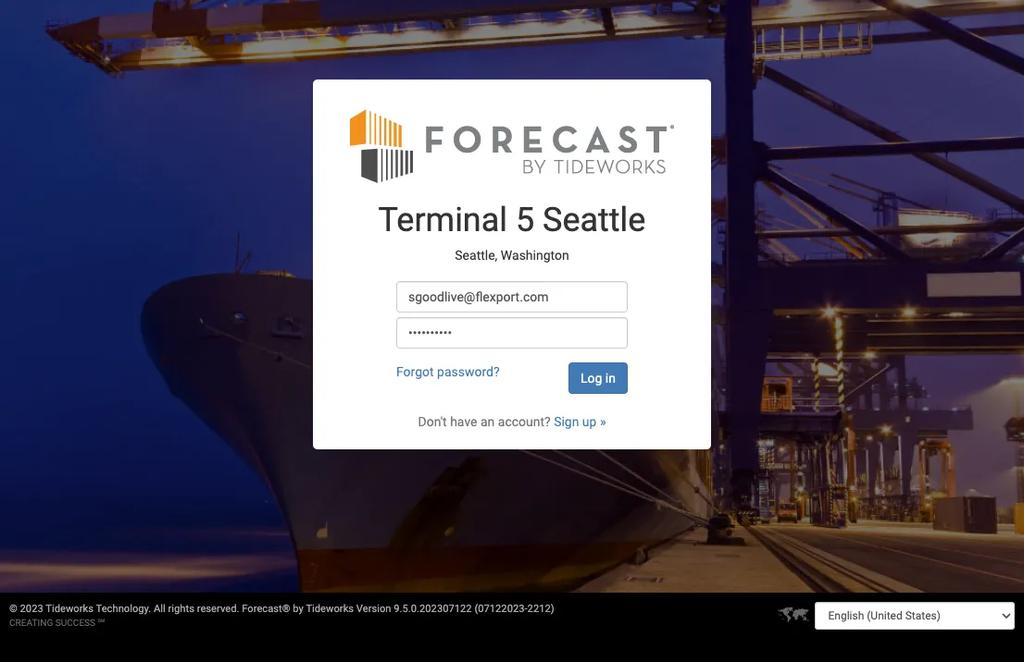 Task type: vqa. For each thing, say whether or not it's contained in the screenshot.
»
yes



Task type: locate. For each thing, give the bounding box(es) containing it.
5
[[516, 201, 534, 240]]

(07122023-
[[474, 604, 527, 616]]

don't have an account? sign up »
[[418, 415, 606, 430]]

forecast®
[[242, 604, 290, 616]]

tideworks right by
[[306, 604, 354, 616]]

tideworks
[[46, 604, 94, 616], [306, 604, 354, 616]]

log
[[581, 372, 602, 386]]

2212)
[[527, 604, 554, 616]]

℠
[[98, 619, 105, 629]]

rights
[[168, 604, 194, 616]]

in
[[605, 372, 616, 386]]

forgot
[[396, 365, 434, 380]]

0 horizontal spatial tideworks
[[46, 604, 94, 616]]

forgot password? log in
[[396, 365, 616, 386]]

sign
[[554, 415, 579, 430]]

seattle
[[543, 201, 646, 240]]

terminal
[[378, 201, 507, 240]]

9.5.0.202307122
[[394, 604, 472, 616]]

seattle,
[[455, 248, 498, 263]]

reserved.
[[197, 604, 239, 616]]

have
[[450, 415, 477, 430]]

©
[[9, 604, 17, 616]]

1 horizontal spatial tideworks
[[306, 604, 354, 616]]

© 2023 tideworks technology. all rights reserved. forecast® by tideworks version 9.5.0.202307122 (07122023-2212) creating success ℠
[[9, 604, 554, 629]]

tideworks up success
[[46, 604, 94, 616]]



Task type: describe. For each thing, give the bounding box(es) containing it.
account?
[[498, 415, 551, 430]]

don't
[[418, 415, 447, 430]]

terminal 5 seattle seattle, washington
[[378, 201, 646, 263]]

Password password field
[[396, 318, 628, 349]]

all
[[154, 604, 166, 616]]

up
[[582, 415, 597, 430]]

2 tideworks from the left
[[306, 604, 354, 616]]

»
[[600, 415, 606, 430]]

forgot password? link
[[396, 365, 500, 380]]

an
[[481, 415, 495, 430]]

log in button
[[569, 363, 628, 395]]

1 tideworks from the left
[[46, 604, 94, 616]]

washington
[[501, 248, 569, 263]]

password?
[[437, 365, 500, 380]]

forecast® by tideworks image
[[350, 108, 674, 185]]

success
[[55, 619, 95, 629]]

sign up » link
[[554, 415, 606, 430]]

technology.
[[96, 604, 151, 616]]

Email or username text field
[[396, 282, 628, 313]]

creating
[[9, 619, 53, 629]]

2023
[[20, 604, 43, 616]]

by
[[293, 604, 304, 616]]

version
[[356, 604, 391, 616]]



